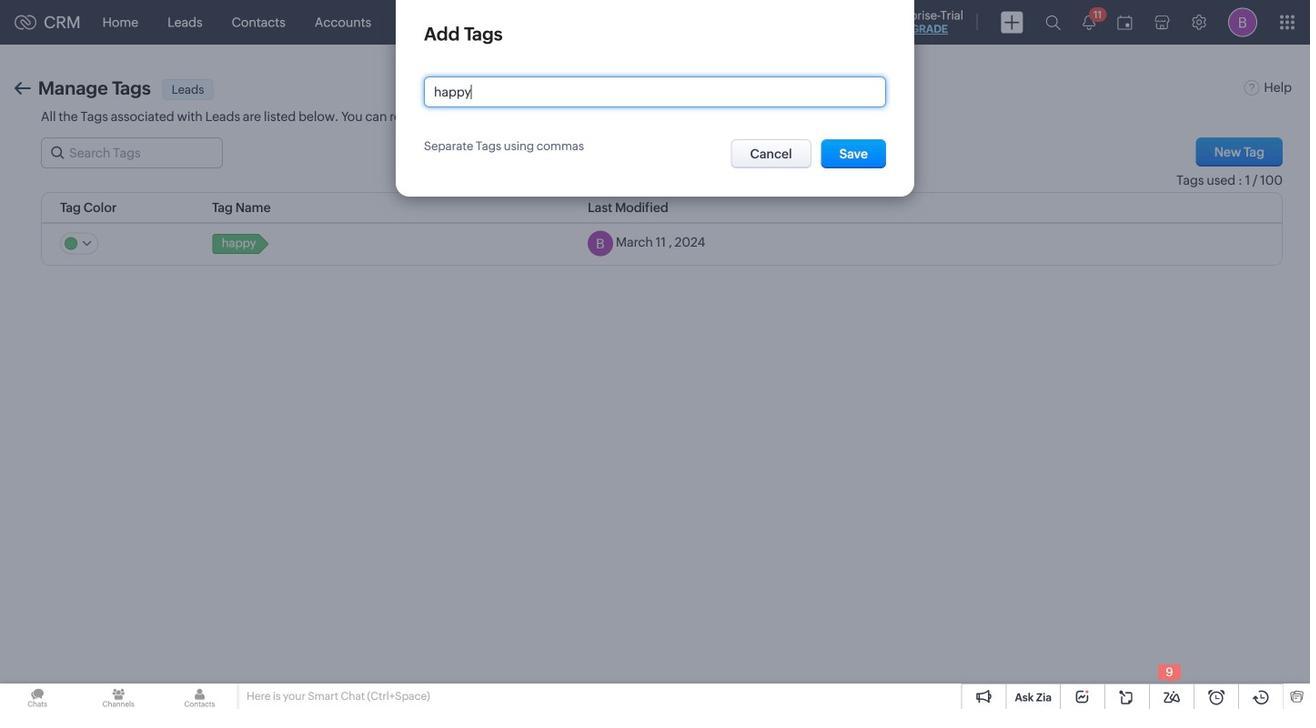 Task type: describe. For each thing, give the bounding box(es) containing it.
Search Tags text field
[[42, 138, 222, 167]]

profile element
[[1218, 0, 1269, 44]]

channels image
[[81, 684, 156, 709]]

create menu image
[[1001, 11, 1024, 33]]

chats image
[[0, 684, 75, 709]]

contacts image
[[162, 684, 237, 709]]

signals element
[[1072, 0, 1107, 45]]

search image
[[1046, 15, 1061, 30]]

profile image
[[1229, 8, 1258, 37]]



Task type: vqa. For each thing, say whether or not it's contained in the screenshot.
fifth option from the top of the page
no



Task type: locate. For each thing, give the bounding box(es) containing it.
calendar image
[[1118, 15, 1133, 30]]

search element
[[1035, 0, 1072, 45]]

logo image
[[15, 15, 36, 30]]

None field
[[424, 76, 887, 107]]

Enter Tags text field
[[434, 85, 854, 99]]

create menu element
[[990, 0, 1035, 44]]



